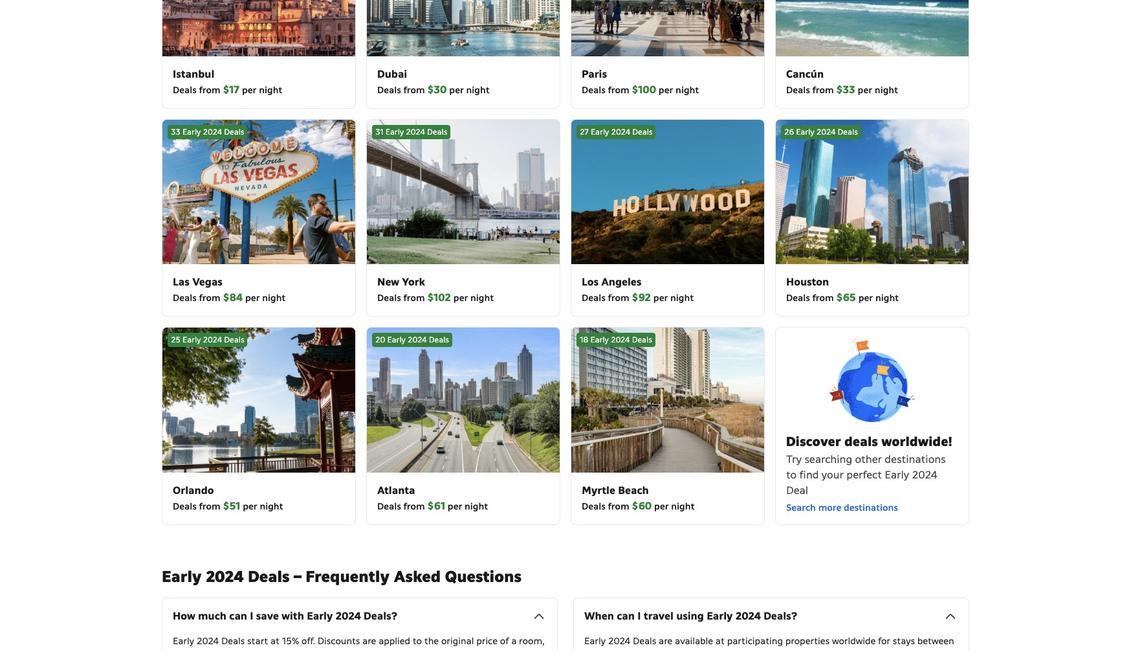 Task type: describe. For each thing, give the bounding box(es) containing it.
how much can i save with early 2024 deals? button
[[173, 609, 547, 624]]

are inside early 2024 deals start at 15% off. discounts are applied to the original price of a room, before taxes and fees. the discounted prices offered as early 2024 deals can't b
[[363, 635, 376, 647]]

beach
[[619, 484, 649, 497]]

deals inside los angeles deals from $92 per night
[[582, 292, 606, 304]]

$92
[[632, 291, 652, 305]]

deals down $30
[[427, 127, 448, 137]]

worldwide
[[833, 635, 876, 647]]

when
[[585, 609, 614, 623]]

myrtle beach deals from $60 per night
[[582, 484, 695, 513]]

–
[[294, 567, 302, 587]]

26
[[785, 127, 795, 137]]

prices
[[338, 648, 364, 650]]

1 can from the left
[[229, 609, 247, 623]]

vegas
[[192, 275, 223, 289]]

discounts
[[318, 635, 360, 647]]

january
[[585, 648, 619, 650]]

myrtle
[[582, 484, 616, 497]]

25 early 2024 deals
[[171, 335, 244, 345]]

houston deals from $65 per night
[[787, 275, 900, 305]]

26 early 2024 deals
[[785, 127, 859, 137]]

27 early 2024 deals
[[580, 127, 653, 137]]

your
[[822, 468, 844, 482]]

2024 right 26
[[817, 127, 836, 137]]

2024 inside early 2024 deals are available at participating properties worldwide for stays between january 1 and april 1, 2024.
[[609, 635, 631, 647]]

stays
[[894, 635, 916, 647]]

1,
[[669, 648, 675, 650]]

cancún image
[[776, 0, 969, 56]]

how
[[173, 609, 195, 623]]

searching
[[805, 453, 853, 466]]

new york deals from $102 per night
[[378, 275, 494, 305]]

much
[[198, 609, 227, 623]]

deals down $92 on the right of the page
[[632, 335, 653, 345]]

2024 up much
[[206, 567, 244, 587]]

per inside paris deals from $100 per night
[[659, 84, 674, 96]]

2 i from the left
[[638, 609, 641, 623]]

1 i from the left
[[250, 609, 254, 623]]

paris image
[[572, 0, 765, 56]]

worldwide!
[[882, 433, 953, 450]]

$17
[[223, 83, 240, 96]]

night inside new york deals from $102 per night
[[471, 292, 494, 304]]

2024 right 31
[[406, 127, 425, 137]]

search more destinations button
[[787, 501, 899, 514]]

from inside new york deals from $102 per night
[[404, 292, 425, 304]]

deals inside "dubai deals from $30 per night"
[[378, 84, 401, 96]]

las
[[173, 275, 190, 289]]

from inside 'houston deals from $65 per night'
[[813, 292, 834, 304]]

york
[[402, 275, 425, 289]]

new york image
[[367, 120, 560, 264]]

deals down $102 at top left
[[429, 335, 449, 345]]

for
[[879, 635, 891, 647]]

new
[[378, 275, 400, 289]]

31
[[376, 127, 384, 137]]

frequently
[[306, 567, 390, 587]]

orlando image
[[163, 328, 356, 473]]

off.
[[302, 635, 315, 647]]

how much can i save with early 2024 deals?
[[173, 609, 398, 623]]

before
[[173, 648, 201, 650]]

1
[[621, 648, 625, 650]]

2024 up "taxes" in the bottom of the page
[[197, 635, 219, 647]]

at inside early 2024 deals are available at participating properties worldwide for stays between january 1 and april 1, 2024.
[[716, 635, 725, 647]]

25
[[171, 335, 181, 345]]

2024 right 33
[[203, 127, 222, 137]]

save
[[256, 609, 279, 623]]

33 early 2024 deals
[[171, 127, 244, 137]]

early right 31
[[386, 127, 404, 137]]

from inside atlanta deals from $61 per night
[[404, 500, 425, 512]]

1 vertical spatial destinations
[[844, 502, 899, 513]]

orlando deals from $51 per night
[[173, 484, 283, 513]]

deals down '$17'
[[224, 127, 244, 137]]

$61
[[428, 499, 446, 513]]

when can i travel using early 2024 deals? button
[[585, 609, 959, 624]]

deals inside new york deals from $102 per night
[[378, 292, 401, 304]]

2024 right 25
[[203, 335, 222, 345]]

$33
[[837, 83, 856, 96]]

deals inside the orlando deals from $51 per night
[[173, 500, 197, 512]]

early 2024 deals – frequently asked questions
[[162, 567, 522, 587]]

applied
[[379, 635, 411, 647]]

night inside "dubai deals from $30 per night"
[[467, 84, 490, 96]]

las vegas image
[[163, 120, 356, 264]]

available
[[676, 635, 714, 647]]

a
[[512, 635, 517, 647]]

discounted
[[288, 648, 336, 650]]

from inside the myrtle beach deals from $60 per night
[[608, 500, 630, 512]]

find
[[800, 468, 820, 482]]

$84
[[223, 291, 243, 305]]

at inside early 2024 deals start at 15% off. discounts are applied to the original price of a room, before taxes and fees. the discounted prices offered as early 2024 deals can't b
[[271, 635, 280, 647]]

night inside paris deals from $100 per night
[[676, 84, 700, 96]]

los angeles image
[[572, 120, 765, 264]]

deals down $84
[[224, 335, 244, 345]]

atlanta deals from $61 per night
[[378, 484, 488, 513]]

price
[[477, 635, 498, 647]]

from inside los angeles deals from $92 per night
[[608, 292, 630, 304]]

early 2024 deals are available at participating properties worldwide for stays between january 1 and april 1, 2024.
[[585, 635, 955, 650]]

$51
[[223, 499, 240, 513]]

deals inside istanbul deals from $17 per night
[[173, 84, 197, 96]]

of
[[500, 635, 509, 647]]

try
[[787, 453, 802, 466]]

questions
[[445, 567, 522, 587]]

night inside istanbul deals from $17 per night
[[259, 84, 283, 96]]

as
[[399, 648, 409, 650]]

2024 down original
[[435, 648, 457, 650]]

2024 right 27
[[612, 127, 631, 137]]

night inside atlanta deals from $61 per night
[[465, 500, 488, 512]]

15%
[[282, 635, 299, 647]]



Task type: locate. For each thing, give the bounding box(es) containing it.
are up offered
[[363, 635, 376, 647]]

18
[[580, 335, 589, 345]]

per inside "dubai deals from $30 per night"
[[450, 84, 464, 96]]

33
[[171, 127, 181, 137]]

taxes
[[203, 648, 226, 650]]

early 2024 deals start at 15% off. discounts are applied to the original price of a room, before taxes and fees. the discounted prices offered as early 2024 deals can't b
[[173, 635, 545, 650]]

2 at from the left
[[716, 635, 725, 647]]

offered
[[366, 648, 397, 650]]

i left "travel"
[[638, 609, 641, 623]]

night right the $33
[[875, 84, 899, 96]]

20
[[376, 335, 386, 345]]

las vegas deals from $84 per night
[[173, 275, 286, 305]]

night right $92 on the right of the page
[[671, 292, 694, 304]]

from down york
[[404, 292, 425, 304]]

deals down new
[[378, 292, 401, 304]]

deals inside paris deals from $100 per night
[[582, 84, 606, 96]]

atlanta
[[378, 484, 415, 497]]

from inside paris deals from $100 per night
[[608, 84, 630, 96]]

destinations down perfect
[[844, 502, 899, 513]]

per right $100
[[659, 84, 674, 96]]

deals down los
[[582, 292, 606, 304]]

early right 26
[[797, 127, 815, 137]]

at up the
[[271, 635, 280, 647]]

deals inside early 2024 deals are available at participating properties worldwide for stays between january 1 and april 1, 2024.
[[633, 635, 657, 647]]

deals down the houston
[[787, 292, 811, 304]]

from inside istanbul deals from $17 per night
[[199, 84, 221, 96]]

0 horizontal spatial deals?
[[364, 609, 398, 623]]

deals down cancún on the right top
[[787, 84, 811, 96]]

2024
[[203, 127, 222, 137], [406, 127, 425, 137], [612, 127, 631, 137], [817, 127, 836, 137], [203, 335, 222, 345], [408, 335, 427, 345], [611, 335, 630, 345], [913, 468, 938, 482], [206, 567, 244, 587], [336, 609, 361, 623], [736, 609, 761, 623], [197, 635, 219, 647], [609, 635, 631, 647], [435, 648, 457, 650]]

dubai
[[378, 67, 407, 81]]

i left save
[[250, 609, 254, 623]]

myrtle beach image
[[572, 328, 765, 473]]

from down angeles
[[608, 292, 630, 304]]

i
[[250, 609, 254, 623], [638, 609, 641, 623]]

1 are from the left
[[363, 635, 376, 647]]

travel
[[644, 609, 674, 623]]

participating
[[728, 635, 784, 647]]

room,
[[519, 635, 545, 647]]

night inside the cancún deals from $33 per night
[[875, 84, 899, 96]]

istanbul
[[173, 67, 215, 81]]

and left fees.
[[228, 648, 245, 650]]

night right '$61'
[[465, 500, 488, 512]]

to left the
[[413, 635, 422, 647]]

night right $60
[[672, 500, 695, 512]]

1 horizontal spatial can
[[617, 609, 635, 623]]

early right perfect
[[885, 468, 910, 482]]

per inside the cancún deals from $33 per night
[[858, 84, 873, 96]]

2 are from the left
[[659, 635, 673, 647]]

to inside discover deals worldwide! try searching other destinations to find your perfect early 2024 deal search more destinations
[[787, 468, 797, 482]]

1 horizontal spatial and
[[628, 648, 644, 650]]

deals down orlando
[[173, 500, 197, 512]]

27
[[580, 127, 589, 137]]

at right available
[[716, 635, 725, 647]]

deals down las
[[173, 292, 197, 304]]

early right 25
[[183, 335, 201, 345]]

early right 27
[[591, 127, 610, 137]]

deals down the atlanta
[[378, 500, 401, 512]]

can right when
[[617, 609, 635, 623]]

from left '$61'
[[404, 500, 425, 512]]

night inside las vegas deals from $84 per night
[[262, 292, 286, 304]]

from left $30
[[404, 84, 425, 96]]

$65
[[837, 291, 857, 305]]

1 horizontal spatial are
[[659, 635, 673, 647]]

are inside early 2024 deals are available at participating properties worldwide for stays between january 1 and april 1, 2024.
[[659, 635, 673, 647]]

2024 down worldwide!
[[913, 468, 938, 482]]

deals down dubai
[[378, 84, 401, 96]]

orlando
[[173, 484, 214, 497]]

0 horizontal spatial i
[[250, 609, 254, 623]]

dubai image
[[367, 0, 560, 56]]

deals left –
[[248, 567, 290, 587]]

2024 right 20
[[408, 335, 427, 345]]

can't
[[486, 648, 507, 650]]

can
[[229, 609, 247, 623], [617, 609, 635, 623]]

per right the $33
[[858, 84, 873, 96]]

cancún deals from $33 per night
[[787, 67, 899, 96]]

april
[[646, 648, 666, 650]]

deals? up early 2024 deals are available at participating properties worldwide for stays between january 1 and april 1, 2024. at right bottom
[[764, 609, 798, 623]]

1 at from the left
[[271, 635, 280, 647]]

and inside early 2024 deals are available at participating properties worldwide for stays between january 1 and april 1, 2024.
[[628, 648, 644, 650]]

night right $100
[[676, 84, 700, 96]]

cancún
[[787, 67, 824, 81]]

perfect
[[847, 468, 883, 482]]

night inside los angeles deals from $92 per night
[[671, 292, 694, 304]]

18 early 2024 deals
[[580, 335, 653, 345]]

deals
[[173, 84, 197, 96], [378, 84, 401, 96], [582, 84, 606, 96], [787, 84, 811, 96], [224, 127, 244, 137], [427, 127, 448, 137], [633, 127, 653, 137], [838, 127, 859, 137], [173, 292, 197, 304], [378, 292, 401, 304], [582, 292, 606, 304], [787, 292, 811, 304], [224, 335, 244, 345], [429, 335, 449, 345], [632, 335, 653, 345], [173, 500, 197, 512], [378, 500, 401, 512], [582, 500, 606, 512], [248, 567, 290, 587], [221, 635, 245, 647], [633, 635, 657, 647], [460, 648, 483, 650]]

early up before
[[173, 635, 194, 647]]

per right $92 on the right of the page
[[654, 292, 669, 304]]

per inside new york deals from $102 per night
[[454, 292, 468, 304]]

per inside las vegas deals from $84 per night
[[245, 292, 260, 304]]

the
[[269, 648, 286, 650]]

properties
[[786, 635, 830, 647]]

from left $100
[[608, 84, 630, 96]]

per right '$17'
[[242, 84, 257, 96]]

deals
[[845, 433, 879, 450]]

from left $51
[[199, 500, 221, 512]]

between
[[918, 635, 955, 647]]

houston image
[[776, 120, 969, 264]]

per inside los angeles deals from $92 per night
[[654, 292, 669, 304]]

when can i travel using early 2024 deals?
[[585, 609, 798, 623]]

0 vertical spatial destinations
[[885, 453, 946, 466]]

per right $84
[[245, 292, 260, 304]]

2024 right 18
[[611, 335, 630, 345]]

2024 inside discover deals worldwide! try searching other destinations to find your perfect early 2024 deal search more destinations
[[913, 468, 938, 482]]

0 horizontal spatial at
[[271, 635, 280, 647]]

$102
[[428, 291, 451, 305]]

1 and from the left
[[228, 648, 245, 650]]

angeles
[[602, 275, 642, 289]]

los
[[582, 275, 599, 289]]

night
[[259, 84, 283, 96], [467, 84, 490, 96], [676, 84, 700, 96], [875, 84, 899, 96], [262, 292, 286, 304], [471, 292, 494, 304], [671, 292, 694, 304], [876, 292, 900, 304], [260, 500, 283, 512], [465, 500, 488, 512], [672, 500, 695, 512]]

early down the
[[411, 648, 432, 650]]

are up "1,"
[[659, 635, 673, 647]]

deals down original
[[460, 648, 483, 650]]

2024 up 1
[[609, 635, 631, 647]]

dubai deals from $30 per night
[[378, 67, 490, 96]]

night right $65
[[876, 292, 900, 304]]

to inside early 2024 deals start at 15% off. discounts are applied to the original price of a room, before taxes and fees. the discounted prices offered as early 2024 deals can't b
[[413, 635, 422, 647]]

original
[[442, 635, 474, 647]]

to down try
[[787, 468, 797, 482]]

from inside las vegas deals from $84 per night
[[199, 292, 221, 304]]

from inside "dubai deals from $30 per night"
[[404, 84, 425, 96]]

houston
[[787, 275, 830, 289]]

1 horizontal spatial deals?
[[764, 609, 798, 623]]

$30
[[428, 83, 447, 96]]

deals inside the cancún deals from $33 per night
[[787, 84, 811, 96]]

1 horizontal spatial at
[[716, 635, 725, 647]]

the
[[425, 635, 439, 647]]

and inside early 2024 deals start at 15% off. discounts are applied to the original price of a room, before taxes and fees. the discounted prices offered as early 2024 deals can't b
[[228, 648, 245, 650]]

deals inside atlanta deals from $61 per night
[[378, 500, 401, 512]]

from down vegas
[[199, 292, 221, 304]]

2 and from the left
[[628, 648, 644, 650]]

deals down $100
[[633, 127, 653, 137]]

los angeles deals from $92 per night
[[582, 275, 694, 305]]

other
[[856, 453, 883, 466]]

early inside discover deals worldwide! try searching other destinations to find your perfect early 2024 deal search more destinations
[[885, 468, 910, 482]]

1 deals? from the left
[[364, 609, 398, 623]]

per right $60
[[655, 500, 669, 512]]

from left the $33
[[813, 84, 834, 96]]

deals down the myrtle
[[582, 500, 606, 512]]

deals inside the myrtle beach deals from $60 per night
[[582, 500, 606, 512]]

night inside the myrtle beach deals from $60 per night
[[672, 500, 695, 512]]

early up how
[[162, 567, 202, 587]]

from inside the orlando deals from $51 per night
[[199, 500, 221, 512]]

31 early 2024 deals
[[376, 127, 448, 137]]

$60
[[632, 499, 652, 513]]

istanbul image
[[163, 0, 356, 56]]

per right $65
[[859, 292, 874, 304]]

deals? up applied
[[364, 609, 398, 623]]

0 horizontal spatial to
[[413, 635, 422, 647]]

paris deals from $100 per night
[[582, 67, 700, 96]]

per inside the myrtle beach deals from $60 per night
[[655, 500, 669, 512]]

1 horizontal spatial to
[[787, 468, 797, 482]]

per inside 'houston deals from $65 per night'
[[859, 292, 874, 304]]

night right $102 at top left
[[471, 292, 494, 304]]

search
[[787, 502, 817, 513]]

start
[[247, 635, 268, 647]]

discover
[[787, 433, 842, 450]]

early
[[183, 127, 201, 137], [386, 127, 404, 137], [591, 127, 610, 137], [797, 127, 815, 137], [183, 335, 201, 345], [388, 335, 406, 345], [591, 335, 609, 345], [885, 468, 910, 482], [162, 567, 202, 587], [307, 609, 333, 623], [707, 609, 733, 623], [173, 635, 194, 647], [585, 635, 606, 647], [411, 648, 432, 650]]

0 horizontal spatial and
[[228, 648, 245, 650]]

from
[[199, 84, 221, 96], [404, 84, 425, 96], [608, 84, 630, 96], [813, 84, 834, 96], [199, 292, 221, 304], [404, 292, 425, 304], [608, 292, 630, 304], [813, 292, 834, 304], [199, 500, 221, 512], [404, 500, 425, 512], [608, 500, 630, 512]]

1 horizontal spatial i
[[638, 609, 641, 623]]

per right $51
[[243, 500, 257, 512]]

per inside atlanta deals from $61 per night
[[448, 500, 463, 512]]

from inside the cancún deals from $33 per night
[[813, 84, 834, 96]]

with
[[282, 609, 304, 623]]

deal
[[787, 484, 809, 497]]

per inside istanbul deals from $17 per night
[[242, 84, 257, 96]]

destinations
[[885, 453, 946, 466], [844, 502, 899, 513]]

istanbul deals from $17 per night
[[173, 67, 283, 96]]

2024 up discounts
[[336, 609, 361, 623]]

deals up "taxes" in the bottom of the page
[[221, 635, 245, 647]]

night inside the orlando deals from $51 per night
[[260, 500, 283, 512]]

early right 20
[[388, 335, 406, 345]]

night inside 'houston deals from $65 per night'
[[876, 292, 900, 304]]

2 can from the left
[[617, 609, 635, 623]]

deals down istanbul
[[173, 84, 197, 96]]

to
[[787, 468, 797, 482], [413, 635, 422, 647]]

0 horizontal spatial can
[[229, 609, 247, 623]]

early right using
[[707, 609, 733, 623]]

early inside early 2024 deals are available at participating properties worldwide for stays between january 1 and april 1, 2024.
[[585, 635, 606, 647]]

deals up april on the bottom right of the page
[[633, 635, 657, 647]]

can right much
[[229, 609, 247, 623]]

deals inside 'houston deals from $65 per night'
[[787, 292, 811, 304]]

night right $84
[[262, 292, 286, 304]]

from down the houston
[[813, 292, 834, 304]]

2024 up participating
[[736, 609, 761, 623]]

2 deals? from the left
[[764, 609, 798, 623]]

20 early 2024 deals
[[376, 335, 449, 345]]

destinations down worldwide!
[[885, 453, 946, 466]]

$100
[[632, 83, 657, 96]]

fees.
[[247, 648, 267, 650]]

discover deals worldwide! try searching other destinations to find your perfect early 2024 deal search more destinations
[[787, 433, 953, 513]]

night right $30
[[467, 84, 490, 96]]

deals down the $33
[[838, 127, 859, 137]]

early right with
[[307, 609, 333, 623]]

more
[[819, 502, 842, 513]]

atlanta image
[[367, 328, 560, 473]]

2024.
[[678, 648, 702, 650]]

early right 18
[[591, 335, 609, 345]]

night right $51
[[260, 500, 283, 512]]

0 vertical spatial to
[[787, 468, 797, 482]]

from down beach
[[608, 500, 630, 512]]

deals?
[[364, 609, 398, 623], [764, 609, 798, 623]]

early right 33
[[183, 127, 201, 137]]

deals inside las vegas deals from $84 per night
[[173, 292, 197, 304]]

early up january
[[585, 635, 606, 647]]

paris
[[582, 67, 607, 81]]

using
[[677, 609, 705, 623]]

per inside the orlando deals from $51 per night
[[243, 500, 257, 512]]

0 horizontal spatial are
[[363, 635, 376, 647]]

and right 1
[[628, 648, 644, 650]]

per right $30
[[450, 84, 464, 96]]

night right '$17'
[[259, 84, 283, 96]]

from left '$17'
[[199, 84, 221, 96]]

1 vertical spatial to
[[413, 635, 422, 647]]

deals down paris
[[582, 84, 606, 96]]

per right '$61'
[[448, 500, 463, 512]]

per right $102 at top left
[[454, 292, 468, 304]]



Task type: vqa. For each thing, say whether or not it's contained in the screenshot.


